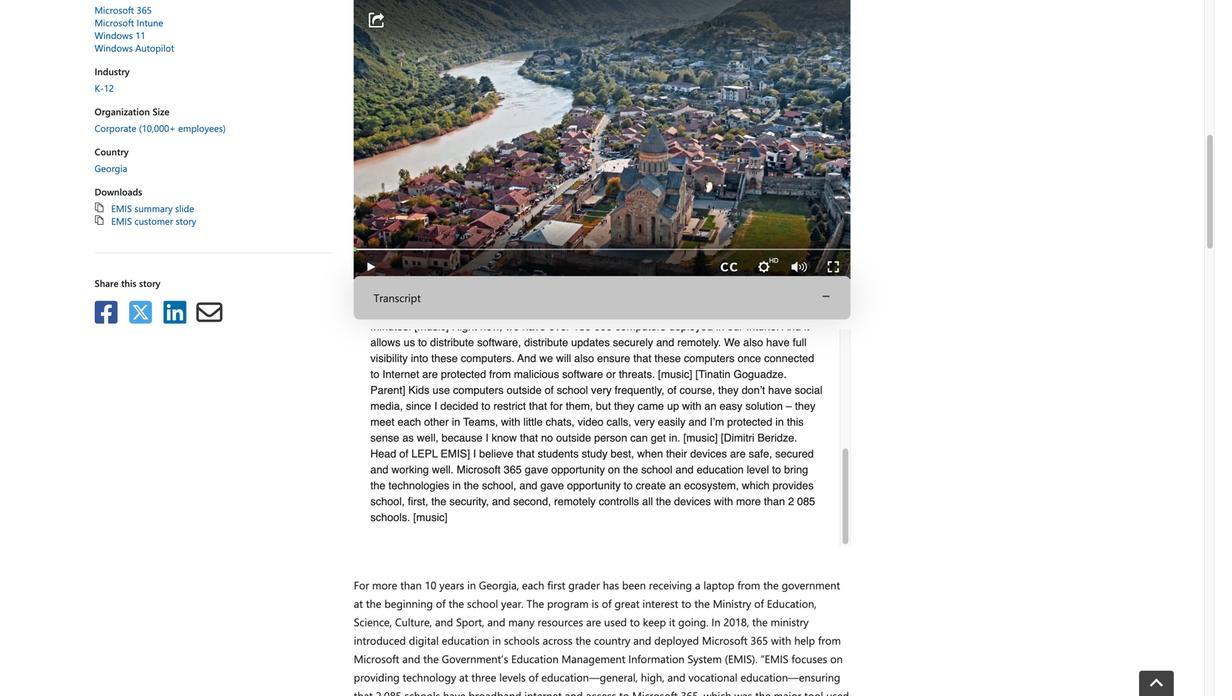 Task type: vqa. For each thing, say whether or not it's contained in the screenshot.
the right than
yes



Task type: describe. For each thing, give the bounding box(es) containing it.
0 vertical spatial us
[[754, 161, 766, 174]]

their
[[666, 448, 687, 460]]

10 inside [music]  [dimitri beridze. head of lepl emis]      education management information   system was established in year 2012      to bring technologies to   all levels of  education.      it's been 10 years since the ministry   of education and science is providing      laptops to students and netbooks for the first graders.      it was a challenge to maintain   these devices by our it specialists.      we spent a lot of time to manually support   these devices all over the georgia.      it was not sustainable   especially during the lockdown.      [music]      microsoft 365 gave us an opportunity      to manage and automate   all these processes.      we incorporated all the content      and applications like chess,   minecraft and electronic journal.       microsoft intune released our staff from   the huge amount of manual work.      [oliko kiladze. teacher, public mega school n°221] it's a great comfort for me as a teacher,  that i have every condition necessary      to be able to hold a high-quality  lesson and, of course, attendance goes up      when the teacher doesn't  have to be concerned over such factors as safety,      as well as the proper functioning  of the applications and so on.      [vano narimanidze. system administrator, emis]      the overall system has improved dramatically.         we have the process fully automated,      and it specialists need to just provide   internet connectivity to these devices,      and everything is ready in   just under five minutes.      [music]      right now, we have over 135 000   computers deployed in our intune.        and it allows us to distribute software,      distribute updates securely and remotely.      we also have full visibility   into these computers.      and we will also ensure      that these computers once connected to internet   are protected from malicious software or threats.      [music]      [tinatin goguadze. parent] kids use computers   outside of school very frequently, of course,      they don't have social media,  since i decided to restrict that for them,      but they came up with an easy  solution – they meet each other in teams,      with little chats, video calls, very easily and       i'm protected in this sense as well,  because i know that no outside person can get in.      [music]      [dimitri beridze. head of lepl emis]  i believe that students study best,      when their devices are safe,   secured and working well.      microsoft 365 gave opportunity on the school  and education level to bring the technologies      in the school, and gave opportunity   to create an ecosystem,      which provides school, first, the security,      and second, remotely controlls all the devices   with more than 2 085 schools.      [music]
[[782, 98, 794, 110]]

2 vertical spatial opportunity
[[567, 480, 621, 492]]

introduced
[[354, 634, 406, 648]]

processes.
[[594, 177, 647, 190]]

0 vertical spatial since
[[400, 114, 425, 126]]

0 horizontal spatial school,
[[370, 495, 405, 508]]

ministry inside the for more than 10 years in georgia, each first grader has been receiving a laptop from the government at the beginning of the school year. the program is of great interest to the ministry of education, science, culture, and sport, and many resources are used to keep it going. in 2018, the ministry introduced digital education in schools across the country and deployed microsoft 365 with help from microsoft and the government's education management information system (emis). "emis focuses on providing technology at three levels of education—general, high, and vocational education—ensuring that 2,085 schools have broadband internet and access to microsoft 365, which was the major too
[[713, 597, 751, 611]]

and down education—general,
[[565, 689, 583, 697]]

security,
[[449, 495, 489, 508]]

sense
[[370, 432, 399, 444]]

well
[[600, 257, 619, 269]]

proper
[[654, 257, 686, 269]]

social
[[795, 384, 823, 397]]

but
[[596, 400, 611, 413]]

i'm
[[710, 416, 724, 429]]

135
[[573, 320, 591, 333]]

1 vertical spatial lepl
[[412, 448, 438, 460]]

go to top image
[[1150, 679, 1163, 692]]

365 up incorporated
[[706, 161, 725, 174]]

georgia link
[[95, 162, 127, 175]]

in down specialists
[[728, 304, 736, 317]]

1 vertical spatial education
[[499, 114, 547, 126]]

1 vertical spatial over
[[451, 257, 472, 269]]

the up functioning
[[698, 241, 713, 253]]

1 vertical spatial it's
[[370, 225, 384, 238]]

years inside [music]  [dimitri beridze. head of lepl emis]      education management information   system was established in year 2012      to bring technologies to   all levels of  education.      it's been 10 years since the ministry   of education and science is providing      laptops to students and netbooks for the first graders.      it was a challenge to maintain   these devices by our it specialists.      we spent a lot of time to manually support   these devices all over the georgia.      it was not sustainable   especially during the lockdown.      [music]      microsoft 365 gave us an opportunity      to manage and automate   all these processes.      we incorporated all the content      and applications like chess,   minecraft and electronic journal.       microsoft intune released our staff from   the huge amount of manual work.      [oliko kiladze. teacher, public mega school n°221] it's a great comfort for me as a teacher,  that i have every condition necessary      to be able to hold a high-quality  lesson and, of course, attendance goes up      when the teacher doesn't  have to be concerned over such factors as safety,      as well as the proper functioning  of the applications and so on.      [vano narimanidze. system administrator, emis]      the overall system has improved dramatically.         we have the process fully automated,      and it specialists need to just provide   internet connectivity to these devices,      and everything is ready in   just under five minutes.      [music]      right now, we have over 135 000   computers deployed in our intune.        and it allows us to distribute software,      distribute updates securely and remotely.      we also have full visibility   into these computers.      and we will also ensure      that these computers once connected to internet   are protected from malicious software or threats.      [music]      [tinatin goguadze. parent] kids use computers   outside of school very frequently, of course,      they don't have social media,  since i decided to restrict that for them,      but they came up with an easy  solution – they meet each other in teams,      with little chats, video calls, very easily and       i'm protected in this sense as well,  because i know that no outside person can get in.      [music]      [dimitri beridze. head of lepl emis]  i believe that students study best,      when their devices are safe,   secured and working well.      microsoft 365 gave opportunity on the school  and education level to bring the technologies      in the school, and gave opportunity   to create an ecosystem,      which provides school, first, the security,      and second, remotely controlls all the devices   with more than 2 085 schools.      [music]
[[370, 114, 397, 126]]

these down laptops
[[661, 129, 687, 142]]

0 vertical spatial technologies
[[553, 98, 614, 110]]

1 vertical spatial for
[[463, 225, 476, 238]]

of up graders.
[[487, 114, 496, 126]]

it inside the for more than 10 years in georgia, each first grader has been receiving a laptop from the government at the beginning of the school year. the program is of great interest to the ministry of education, science, culture, and sport, and many resources are used to keep it going. in 2018, the ministry introduced digital education in schools across the country and deployed microsoft 365 with help from microsoft and the government's education management information system (emis). "emis focuses on providing technology at three levels of education—general, high, and vocational education—ensuring that 2,085 schools have broadband internet and access to microsoft 365, which was the major too
[[669, 615, 675, 630]]

1 vertical spatial us
[[404, 336, 415, 349]]

2 horizontal spatial over
[[715, 145, 736, 158]]

0 horizontal spatial are
[[422, 368, 438, 381]]

education inside [music]  [dimitri beridze. head of lepl emis]      education management information   system was established in year 2012      to bring technologies to   all levels of  education.      it's been 10 years since the ministry   of education and science is providing      laptops to students and netbooks for the first graders.      it was a challenge to maintain   these devices by our it specialists.      we spent a lot of time to manually support   these devices all over the georgia.      it was not sustainable   especially during the lockdown.      [music]      microsoft 365 gave us an opportunity      to manage and automate   all these processes.      we incorporated all the content      and applications like chess,   minecraft and electronic journal.       microsoft intune released our staff from   the huge amount of manual work.      [oliko kiladze. teacher, public mega school n°221] it's a great comfort for me as a teacher,  that i have every condition necessary      to be able to hold a high-quality  lesson and, of course, attendance goes up      when the teacher doesn't  have to be concerned over such factors as safety,      as well as the proper functioning  of the applications and so on.      [vano narimanidze. system administrator, emis]      the overall system has improved dramatically.         we have the process fully automated,      and it specialists need to just provide   internet connectivity to these devices,      and everything is ready in   just under five minutes.      [music]      right now, we have over 135 000   computers deployed in our intune.        and it allows us to distribute software,      distribute updates securely and remotely.      we also have full visibility   into these computers.      and we will also ensure      that these computers once connected to internet   are protected from malicious software or threats.      [music]      [tinatin goguadze. parent] kids use computers   outside of school very frequently, of course,      they don't have social media,  since i decided to restrict that for them,      but they came up with an easy  solution – they meet each other in teams,      with little chats, video calls, very easily and       i'm protected in this sense as well,  because i know that no outside person can get in.      [music]      [dimitri beridze. head of lepl emis]  i believe that students study best,      when their devices are safe,   secured and working well.      microsoft 365 gave opportunity on the school  and education level to bring the technologies      in the school, and gave opportunity   to create an ecosystem,      which provides school, first, the security,      and second, remotely controlls all the devices   with more than 2 085 schools.      [music]
[[697, 464, 744, 476]]

1 vertical spatial very
[[634, 416, 655, 429]]

2012
[[486, 98, 510, 110]]

microsoft intune link
[[95, 16, 163, 29]]

1 just from the left
[[370, 304, 387, 317]]

country
[[95, 145, 129, 158]]

365 inside the for more than 10 years in georgia, each first grader has been receiving a laptop from the government at the beginning of the school year. the program is of great interest to the ministry of education, science, culture, and sport, and many resources are used to keep it going. in 2018, the ministry introduced digital education in schools across the country and deployed microsoft 365 with help from microsoft and the government's education management information system (emis). "emis focuses on providing technology at three levels of education—general, high, and vocational education—ensuring that 2,085 schools have broadband internet and access to microsoft 365, which was the major too
[[751, 634, 768, 648]]

solution
[[746, 400, 783, 413]]

in left georgia,
[[467, 578, 476, 593]]

used
[[604, 615, 627, 630]]

0 vertical spatial when
[[669, 241, 695, 253]]

providing inside [music]  [dimitri beridze. head of lepl emis]      education management information   system was established in year 2012      to bring technologies to   all levels of  education.      it's been 10 years since the ministry   of education and science is providing      laptops to students and netbooks for the first graders.      it was a challenge to maintain   these devices by our it specialists.      we spent a lot of time to manually support   these devices all over the georgia.      it was not sustainable   especially during the lockdown.      [music]      microsoft 365 gave us an opportunity      to manage and automate   all these processes.      we incorporated all the content      and applications like chess,   minecraft and electronic journal.       microsoft intune released our staff from   the huge amount of manual work.      [oliko kiladze. teacher, public mega school n°221] it's a great comfort for me as a teacher,  that i have every condition necessary      to be able to hold a high-quality  lesson and, of course, attendance goes up      when the teacher doesn't  have to be concerned over such factors as safety,      as well as the proper functioning  of the applications and so on.      [vano narimanidze. system administrator, emis]      the overall system has improved dramatically.         we have the process fully automated,      and it specialists need to just provide   internet connectivity to these devices,      and everything is ready in   just under five minutes.      [music]      right now, we have over 135 000   computers deployed in our intune.        and it allows us to distribute software,      distribute updates securely and remotely.      we also have full visibility   into these computers.      and we will also ensure      that these computers once connected to internet   are protected from malicious software or threats.      [music]      [tinatin goguadze. parent] kids use computers   outside of school very frequently, of course,      they don't have social media,  since i decided to restrict that for them,      but they came up with an easy  solution – they meet each other in teams,      with little chats, video calls, very easily and       i'm protected in this sense as well,  because i know that no outside person can get in.      [music]      [dimitri beridze. head of lepl emis]  i believe that students study best,      when their devices are safe,   secured and working well.      microsoft 365 gave opportunity on the school  and education level to bring the technologies      in the school, and gave opportunity   to create an ecosystem,      which provides school, first, the security,      and second, remotely controlls all the devices   with more than 2 085 schools.      [music]
[[624, 114, 668, 126]]

with down 'restrict'
[[501, 416, 520, 429]]

1 vertical spatial it
[[707, 289, 717, 301]]

and down especially
[[481, 177, 500, 190]]

0 horizontal spatial beridze.
[[445, 82, 484, 94]]

0 vertical spatial emis]
[[558, 82, 587, 94]]

1 vertical spatial opportunity
[[551, 464, 605, 476]]

narimanidze.
[[515, 273, 579, 285]]

1 horizontal spatial head
[[487, 82, 513, 94]]

and left working
[[370, 464, 389, 476]]

which inside the for more than 10 years in georgia, each first grader has been receiving a laptop from the government at the beginning of the school year. the program is of great interest to the ministry of education, science, culture, and sport, and many resources are used to keep it going. in 2018, the ministry introduced digital education in schools across the country and deployed microsoft 365 with help from microsoft and the government's education management information system (emis). "emis focuses on providing technology at three levels of education—general, high, and vocational education—ensuring that 2,085 schools have broadband internet and access to microsoft 365, which was the major too
[[704, 689, 732, 697]]

and left so
[[431, 273, 449, 285]]

the up 'schools.'
[[370, 480, 386, 492]]

story inside downloads emis summary slide emis customer story
[[176, 215, 196, 227]]

0 horizontal spatial we
[[506, 320, 519, 333]]

georgia
[[95, 162, 127, 175]]

well,
[[417, 432, 439, 444]]

them,
[[566, 400, 593, 413]]

a down manual
[[511, 225, 517, 238]]

0 horizontal spatial [dimitri
[[408, 82, 442, 94]]

everything
[[633, 304, 684, 317]]

broadband
[[469, 689, 522, 697]]

vocational
[[689, 671, 738, 685]]

of up time
[[516, 82, 525, 94]]

0 horizontal spatial outside
[[507, 384, 542, 397]]

safe,
[[749, 448, 772, 460]]

1 vertical spatial at
[[459, 671, 469, 685]]

huge
[[413, 209, 437, 222]]

customer
[[135, 215, 173, 227]]

and up challenge
[[550, 114, 568, 126]]

microsoft left 11
[[95, 16, 134, 29]]

365 down believe
[[504, 464, 522, 476]]

[music] down "first,"
[[413, 511, 448, 524]]

goes
[[627, 241, 651, 253]]

2 just from the left
[[739, 304, 756, 317]]

on inside the for more than 10 years in georgia, each first grader has been receiving a laptop from the government at the beginning of the school year. the program is of great interest to the ministry of education, science, culture, and sport, and many resources are used to keep it going. in 2018, the ministry introduced digital education in schools across the country and deployed microsoft 365 with help from microsoft and the government's education management information system (emis). "emis focuses on providing technology at three levels of education—general, high, and vocational education—ensuring that 2,085 schools have broadband internet and access to microsoft 365, which was the major too
[[830, 652, 843, 667]]

spent
[[446, 145, 472, 158]]

of up laptops
[[673, 98, 682, 110]]

management inside the for more than 10 years in georgia, each first grader has been receiving a laptop from the government at the beginning of the school year. the program is of great interest to the ministry of education, science, culture, and sport, and many resources are used to keep it going. in 2018, the ministry introduced digital education in schools across the country and deployed microsoft 365 with help from microsoft and the government's education management information system (emis). "emis focuses on providing technology at three levels of education—general, high, and vocational education—ensuring that 2,085 schools have broadband internet and access to microsoft 365, which was the major too
[[562, 652, 626, 667]]

and up the ready
[[686, 289, 704, 301]]

or
[[606, 368, 616, 381]]

0 horizontal spatial emis]
[[441, 448, 470, 460]]

1 vertical spatial students
[[538, 448, 579, 460]]

2 applications from the top
[[370, 273, 428, 285]]

are inside the for more than 10 years in georgia, each first grader has been receiving a laptop from the government at the beginning of the school year. the program is of great interest to the ministry of education, science, culture, and sport, and many resources are used to keep it going. in 2018, the ministry introduced digital education in schools across the country and deployed microsoft 365 with help from microsoft and the government's education management information system (emis). "emis focuses on providing technology at three levels of education—general, high, and vocational education—ensuring that 2,085 schools have broadband internet and access to microsoft 365, which was the major too
[[586, 615, 601, 630]]

laptop
[[704, 578, 735, 593]]

0 vertical spatial computers
[[615, 320, 666, 333]]

first inside the for more than 10 years in georgia, each first grader has been receiving a laptop from the government at the beginning of the school year. the program is of great interest to the ministry of education, science, culture, and sport, and many resources are used to keep it going. in 2018, the ministry introduced digital education in schools across the country and deployed microsoft 365 with help from microsoft and the government's education management information system (emis). "emis focuses on providing technology at three levels of education—general, high, and vocational education—ensuring that 2,085 schools have broadband internet and access to microsoft 365, which was the major too
[[547, 578, 566, 593]]

[music] down i'm
[[684, 432, 718, 444]]

to up five
[[800, 289, 809, 301]]

of up factors on the left top of page
[[520, 241, 529, 253]]

1 vertical spatial outside
[[556, 432, 591, 444]]

i up other
[[434, 400, 437, 413]]

to up parent]
[[370, 368, 380, 381]]

to down narimanidze.
[[528, 304, 537, 317]]

hold
[[370, 241, 391, 253]]

that down the [oliko
[[562, 225, 580, 238]]

1 vertical spatial technologies
[[389, 480, 450, 492]]

0 vertical spatial bring
[[526, 98, 550, 110]]

12
[[104, 82, 114, 94]]

0 vertical spatial also
[[743, 336, 763, 349]]

these up electronic at the left
[[565, 177, 591, 190]]

[music] left [tinatin on the bottom of page
[[658, 368, 693, 381]]

to right level
[[772, 464, 781, 476]]

in.
[[669, 432, 681, 444]]

0 horizontal spatial computers
[[453, 384, 504, 397]]

five
[[790, 304, 807, 317]]

1 horizontal spatial our
[[744, 129, 760, 142]]

all up maintain in the top right of the page
[[629, 98, 640, 110]]

of right three
[[529, 671, 539, 685]]

deployed inside [music]  [dimitri beridze. head of lepl emis]      education management information   system was established in year 2012      to bring technologies to   all levels of  education.      it's been 10 years since the ministry   of education and science is providing      laptops to students and netbooks for the first graders.      it was a challenge to maintain   these devices by our it specialists.      we spent a lot of time to manually support   these devices all over the georgia.      it was not sustainable   especially during the lockdown.      [music]      microsoft 365 gave us an opportunity      to manage and automate   all these processes.      we incorporated all the content      and applications like chess,   minecraft and electronic journal.       microsoft intune released our staff from   the huge amount of manual work.      [oliko kiladze. teacher, public mega school n°221] it's a great comfort for me as a teacher,  that i have every condition necessary      to be able to hold a high-quality  lesson and, of course, attendance goes up      when the teacher doesn't  have to be concerned over such factors as safety,      as well as the proper functioning  of the applications and so on.      [vano narimanidze. system administrator, emis]      the overall system has improved dramatically.         we have the process fully automated,      and it specialists need to just provide   internet connectivity to these devices,      and everything is ready in   just under five minutes.      [music]      right now, we have over 135 000   computers deployed in our intune.        and it allows us to distribute software,      distribute updates securely and remotely.      we also have full visibility   into these computers.      and we will also ensure      that these computers once connected to internet   are protected from malicious software or threats.      [music]      [tinatin goguadze. parent] kids use computers   outside of school very frequently, of course,      they don't have social media,  since i decided to restrict that for them,      but they came up with an easy  solution – they meet each other in teams,      with little chats, video calls, very easily and       i'm protected in this sense as well,  because i know that no outside person can get in.      [music]      [dimitri beridze. head of lepl emis]  i believe that students study best,      when their devices are safe,   secured and working well.      microsoft 365 gave opportunity on the school  and education level to bring the technologies      in the school, and gave opportunity   to create an ecosystem,      which provides school, first, the security,      and second, remotely controlls all the devices   with more than 2 085 schools.      [music]
[[669, 320, 713, 333]]

2 vertical spatial gave
[[541, 480, 564, 492]]

work.
[[530, 209, 556, 222]]

this inside [music]  [dimitri beridze. head of lepl emis]      education management information   system was established in year 2012      to bring technologies to   all levels of  education.      it's been 10 years since the ministry   of education and science is providing      laptops to students and netbooks for the first graders.      it was a challenge to maintain   these devices by our it specialists.      we spent a lot of time to manually support   these devices all over the georgia.      it was not sustainable   especially during the lockdown.      [music]      microsoft 365 gave us an opportunity      to manage and automate   all these processes.      we incorporated all the content      and applications like chess,   minecraft and electronic journal.       microsoft intune released our staff from   the huge amount of manual work.      [oliko kiladze. teacher, public mega school n°221] it's a great comfort for me as a teacher,  that i have every condition necessary      to be able to hold a high-quality  lesson and, of course, attendance goes up      when the teacher doesn't  have to be concerned over such factors as safety,      as well as the proper functioning  of the applications and so on.      [vano narimanidze. system administrator, emis]      the overall system has improved dramatically.         we have the process fully automated,      and it specialists need to just provide   internet connectivity to these devices,      and everything is ready in   just under five minutes.      [music]      right now, we have over 135 000   computers deployed in our intune.        and it allows us to distribute software,      distribute updates securely and remotely.      we also have full visibility   into these computers.      and we will also ensure      that these computers once connected to internet   are protected from malicious software or threats.      [music]      [tinatin goguadze. parent] kids use computers   outside of school very frequently, of course,      they don't have social media,  since i decided to restrict that for them,      but they came up with an easy  solution – they meet each other in teams,      with little chats, video calls, very easily and       i'm protected in this sense as well,  because i know that no outside person can get in.      [music]      [dimitri beridze. head of lepl emis]  i believe that students study best,      when their devices are safe,   secured and working well.      microsoft 365 gave opportunity on the school  and education level to bring the technologies      in the school, and gave opportunity   to create an ecosystem,      which provides school, first, the security,      and second, remotely controlls all the devices   with more than 2 085 schools.      [music]
[[787, 416, 804, 429]]

education—ensuring
[[741, 671, 841, 685]]

all up incorporated
[[701, 145, 712, 158]]

process
[[566, 289, 604, 301]]

government's
[[442, 652, 508, 667]]

1 vertical spatial system
[[582, 273, 618, 285]]

the inside [music]  [dimitri beridze. head of lepl emis]      education management information   system was established in year 2012      to bring technologies to   all levels of  education.      it's been 10 years since the ministry   of education and science is providing      laptops to students and netbooks for the first graders.      it was a challenge to maintain   these devices by our it specialists.      we spent a lot of time to manually support   these devices all over the georgia.      it was not sustainable   especially during the lockdown.      [music]      microsoft 365 gave us an opportunity      to manage and automate   all these processes.      we incorporated all the content      and applications like chess,   minecraft and electronic journal.       microsoft intune released our staff from   the huge amount of manual work.      [oliko kiladze. teacher, public mega school n°221] it's a great comfort for me as a teacher,  that i have every condition necessary      to be able to hold a high-quality  lesson and, of course, attendance goes up      when the teacher doesn't  have to be concerned over such factors as safety,      as well as the proper functioning  of the applications and so on.      [vano narimanidze. system administrator, emis]      the overall system has improved dramatically.         we have the process fully automated,      and it specialists need to just provide   internet connectivity to these devices,      and everything is ready in   just under five minutes.      [music]      right now, we have over 135 000   computers deployed in our intune.        and it allows us to distribute software,      distribute updates securely and remotely.      we also have full visibility   into these computers.      and we will also ensure      that these computers once connected to internet   are protected from malicious software or threats.      [music]      [tinatin goguadze. parent] kids use computers   outside of school very frequently, of course,      they don't have social media,  since i decided to restrict that for them,      but they came up with an easy  solution – they meet each other in teams,      with little chats, video calls, very easily and       i'm protected in this sense as well,  because i know that no outside person can get in.      [music]      [dimitri beridze. head of lepl emis]  i believe that students study best,      when their devices are safe,   secured and working well.      microsoft 365 gave opportunity on the school  and education level to bring the technologies      in the school, and gave opportunity   to create an ecosystem,      which provides school, first, the security,      and second, remotely controlls all the devices   with more than 2 085 schools.      [music]
[[722, 273, 741, 285]]

i down because at the left of page
[[473, 448, 476, 460]]

we up once at the right of page
[[724, 336, 740, 349]]

1 vertical spatial story
[[139, 277, 160, 290]]

0 vertical spatial for
[[418, 129, 430, 142]]

0 horizontal spatial it
[[515, 129, 521, 142]]

1 horizontal spatial beridze.
[[758, 432, 798, 444]]

corporate (10,000+ employees) link
[[95, 122, 226, 134]]

education—general,
[[542, 671, 638, 685]]

established
[[393, 98, 448, 110]]

that inside the for more than 10 years in georgia, each first grader has been receiving a laptop from the government at the beginning of the school year. the program is of great interest to the ministry of education, science, culture, and sport, and many resources are used to keep it going. in 2018, the ministry introduced digital education in schools across the country and deployed microsoft 365 with help from microsoft and the government's education management information system (emis). "emis focuses on providing technology at three levels of education—general, high, and vocational education—ensuring that 2,085 schools have broadband internet and access to microsoft 365, which was the major too
[[354, 689, 373, 697]]

of up used
[[602, 597, 612, 611]]

as down attendance
[[586, 257, 597, 269]]

computers.
[[461, 352, 515, 365]]

as left the well,
[[402, 432, 414, 444]]

1 horizontal spatial they
[[718, 384, 739, 397]]

that up "little"
[[529, 400, 547, 413]]

k-12 link
[[95, 82, 114, 94]]

10 inside the for more than 10 years in georgia, each first grader has been receiving a laptop from the government at the beginning of the school year. the program is of great interest to the ministry of education, science, culture, and sport, and many resources are used to keep it going. in 2018, the ministry introduced digital education in schools across the country and deployed microsoft 365 with help from microsoft and the government's education management information system (emis). "emis focuses on providing technology at three levels of education—general, high, and vocational education—ensuring that 2,085 schools have broadband internet and access to microsoft 365, which was the major too
[[425, 578, 437, 593]]

and up the georgia.
[[765, 114, 783, 126]]

manage
[[439, 177, 478, 190]]

ecosystem,
[[684, 480, 739, 492]]

to down sustainable
[[427, 177, 436, 190]]

education.
[[685, 98, 735, 110]]

as up narimanidze.
[[537, 257, 548, 269]]

1 horizontal spatial it
[[763, 129, 773, 142]]

0 vertical spatial system
[[765, 82, 801, 94]]

0 vertical spatial education
[[590, 82, 638, 94]]

focuses
[[792, 652, 827, 667]]

1 horizontal spatial lepl
[[528, 82, 555, 94]]

overall
[[744, 273, 776, 285]]

0 vertical spatial opportunity
[[370, 177, 424, 190]]

such
[[475, 257, 498, 269]]

and down keep
[[633, 634, 651, 648]]

connected
[[764, 352, 814, 365]]

has inside [music]  [dimitri beridze. head of lepl emis]      education management information   system was established in year 2012      to bring technologies to   all levels of  education.      it's been 10 years since the ministry   of education and science is providing      laptops to students and netbooks for the first graders.      it was a challenge to maintain   these devices by our it specialists.      we spent a lot of time to manually support   these devices all over the georgia.      it was not sustainable   especially during the lockdown.      [music]      microsoft 365 gave us an opportunity      to manage and automate   all these processes.      we incorporated all the content      and applications like chess,   minecraft and electronic journal.       microsoft intune released our staff from   the huge amount of manual work.      [oliko kiladze. teacher, public mega school n°221] it's a great comfort for me as a teacher,  that i have every condition necessary      to be able to hold a high-quality  lesson and, of course, attendance goes up      when the teacher doesn't  have to be concerned over such factors as safety,      as well as the proper functioning  of the applications and so on.      [vano narimanidze. system administrator, emis]      the overall system has improved dramatically.         we have the process fully automated,      and it specialists need to just provide   internet connectivity to these devices,      and everything is ready in   just under five minutes.      [music]      right now, we have over 135 000   computers deployed in our intune.        and it allows us to distribute software,      distribute updates securely and remotely.      we also have full visibility   into these computers.      and we will also ensure      that these computers once connected to internet   are protected from malicious software or threats.      [music]      [tinatin goguadze. parent] kids use computers   outside of school very frequently, of course,      they don't have social media,  since i decided to restrict that for them,      but they came up with an easy  solution – they meet each other in teams,      with little chats, video calls, very easily and       i'm protected in this sense as well,  because i know that no outside person can get in.      [music]      [dimitri beridze. head of lepl emis]  i believe that students study best,      when their devices are safe,   secured and working well.      microsoft 365 gave opportunity on the school  and education level to bring the technologies      in the school, and gave opportunity   to create an ecosystem,      which provides school, first, the security,      and second, remotely controlls all the devices   with more than 2 085 schools.      [music]
[[370, 289, 388, 301]]

2 vertical spatial an
[[669, 480, 681, 492]]

to down hold at the top left
[[370, 257, 380, 269]]

ensure
[[597, 352, 630, 365]]

of up working
[[399, 448, 408, 460]]

right
[[452, 320, 477, 333]]

1 horizontal spatial we
[[539, 352, 553, 365]]

was up time
[[524, 129, 543, 142]]

and up work.
[[532, 193, 550, 206]]

by
[[730, 129, 741, 142]]

have up connected
[[766, 336, 790, 349]]

1 vertical spatial gave
[[525, 464, 548, 476]]

with inside the for more than 10 years in georgia, each first grader has been receiving a laptop from the government at the beginning of the school year. the program is of great interest to the ministry of education, science, culture, and sport, and many resources are used to keep it going. in 2018, the ministry introduced digital education in schools across the country and deployed microsoft 365 with help from microsoft and the government's education management information system (emis). "emis focuses on providing technology at three levels of education—general, high, and vocational education—ensuring that 2,085 schools have broadband internet and access to microsoft 365, which was the major too
[[771, 634, 792, 648]]

1 horizontal spatial an
[[705, 400, 717, 413]]

mega
[[708, 209, 735, 222]]

the inside the for more than 10 years in georgia, each first grader has been receiving a laptop from the government at the beginning of the school year. the program is of great interest to the ministry of education, science, culture, and sport, and many resources are used to keep it going. in 2018, the ministry introduced digital education in schools across the country and deployed microsoft 365 with help from microsoft and the government's education management information system (emis). "emis focuses on providing technology at three levels of education—general, high, and vocational education—ensuring that 2,085 schools have broadband internet and access to microsoft 365, which was the major too
[[527, 597, 544, 611]]

country georgia
[[95, 145, 129, 175]]

dramatically.
[[439, 289, 499, 301]]

a up manually
[[546, 129, 552, 142]]

0 vertical spatial is
[[613, 114, 621, 126]]

0 horizontal spatial and
[[517, 352, 536, 365]]

0 vertical spatial course,
[[532, 241, 568, 253]]

the down by
[[739, 145, 755, 158]]

malicious
[[514, 368, 559, 381]]

these down narimanidze.
[[540, 304, 567, 317]]

1 vertical spatial is
[[687, 304, 694, 317]]

to up going.
[[682, 597, 692, 611]]

program
[[547, 597, 589, 611]]

1 vertical spatial bring
[[784, 464, 808, 476]]

as right well
[[622, 257, 633, 269]]

2 windows from the top
[[95, 42, 133, 54]]

technology
[[403, 671, 456, 685]]

microsoft down high,
[[632, 689, 678, 697]]

specialists
[[720, 289, 770, 301]]

[tinatin
[[696, 368, 731, 381]]

the up 'sport,'
[[449, 597, 464, 611]]

from up hold at the top left
[[370, 209, 392, 222]]

0 horizontal spatial when
[[637, 448, 663, 460]]

we up sustainable
[[427, 145, 443, 158]]

0 horizontal spatial protected
[[441, 368, 486, 381]]

year.
[[501, 597, 524, 611]]

the up science,
[[366, 597, 382, 611]]

which inside [music]  [dimitri beridze. head of lepl emis]      education management information   system was established in year 2012      to bring technologies to   all levels of  education.      it's been 10 years since the ministry   of education and science is providing      laptops to students and netbooks for the first graders.      it was a challenge to maintain   these devices by our it specialists.      we spent a lot of time to manually support   these devices all over the georgia.      it was not sustainable   especially during the lockdown.      [music]      microsoft 365 gave us an opportunity      to manage and automate   all these processes.      we incorporated all the content      and applications like chess,   minecraft and electronic journal.       microsoft intune released our staff from   the huge amount of manual work.      [oliko kiladze. teacher, public mega school n°221] it's a great comfort for me as a teacher,  that i have every condition necessary      to be able to hold a high-quality  lesson and, of course, attendance goes up      when the teacher doesn't  have to be concerned over such factors as safety,      as well as the proper functioning  of the applications and so on.      [vano narimanidze. system administrator, emis]      the overall system has improved dramatically.         we have the process fully automated,      and it specialists need to just provide   internet connectivity to these devices,      and everything is ready in   just under five minutes.      [music]      right now, we have over 135 000   computers deployed in our intune.        and it allows us to distribute software,      distribute updates securely and remotely.      we also have full visibility   into these computers.      and we will also ensure      that these computers once connected to internet   are protected from malicious software or threats.      [music]      [tinatin goguadze. parent] kids use computers   outside of school very frequently, of course,      they don't have social media,  since i decided to restrict that for them,      but they came up with an easy  solution – they meet each other in teams,      with little chats, video calls, very easily and       i'm protected in this sense as well,  because i know that no outside person can get in.      [music]      [dimitri beridze. head of lepl emis]  i believe that students study best,      when their devices are safe,   secured and working well.      microsoft 365 gave opportunity on the school  and education level to bring the technologies      in the school, and gave opportunity   to create an ecosystem,      which provides school, first, the security,      and second, remotely controlls all the devices   with more than 2 085 schools.      [music]
[[742, 480, 770, 492]]

1 vertical spatial protected
[[727, 416, 773, 429]]

a right hold at the top left
[[394, 241, 400, 253]]

intune inside [music]  [dimitri beridze. head of lepl emis]      education management information   system was established in year 2012      to bring technologies to   all levels of  education.      it's been 10 years since the ministry   of education and science is providing      laptops to students and netbooks for the first graders.      it was a challenge to maintain   these devices by our it specialists.      we spent a lot of time to manually support   these devices all over the georgia.      it was not sustainable   especially during the lockdown.      [music]      microsoft 365 gave us an opportunity      to manage and automate   all these processes.      we incorporated all the content      and applications like chess,   minecraft and electronic journal.       microsoft intune released our staff from   the huge amount of manual work.      [oliko kiladze. teacher, public mega school n°221] it's a great comfort for me as a teacher,  that i have every condition necessary      to be able to hold a high-quality  lesson and, of course, attendance goes up      when the teacher doesn't  have to be concerned over such factors as safety,      as well as the proper functioning  of the applications and so on.      [vano narimanidze. system administrator, emis]      the overall system has improved dramatically.         we have the process fully automated,      and it specialists need to just provide   internet connectivity to these devices,      and everything is ready in   just under five minutes.      [music]      right now, we have over 135 000   computers deployed in our intune.        and it allows us to distribute software,      distribute updates securely and remotely.      we also have full visibility   into these computers.      and we will also ensure      that these computers once connected to internet   are protected from malicious software or threats.      [music]      [tinatin goguadze. parent] kids use computers   outside of school very frequently, of course,      they don't have social media,  since i decided to restrict that for them,      but they came up with an easy  solution – they meet each other in teams,      with little chats, video calls, very easily and       i'm protected in this sense as well,  because i know that no outside person can get in.      [music]      [dimitri beridze. head of lepl emis]  i believe that students study best,      when their devices are safe,   secured and working well.      microsoft 365 gave opportunity on the school  and education level to bring the technologies      in the school, and gave opportunity   to create an ecosystem,      which provides school, first, the security,      and second, remotely controlls all the devices   with more than 2 085 schools.      [music]
[[688, 193, 719, 206]]

1 vertical spatial are
[[730, 448, 746, 460]]

a inside the for more than 10 years in georgia, each first grader has been receiving a laptop from the government at the beginning of the school year. the program is of great interest to the ministry of education, science, culture, and sport, and many resources are used to keep it going. in 2018, the ministry introduced digital education in schools across the country and deployed microsoft 365 with help from microsoft and the government's education management information system (emis). "emis focuses on providing technology at three levels of education—general, high, and vocational education—ensuring that 2,085 schools have broadband internet and access to microsoft 365, which was the major too
[[695, 578, 701, 593]]

0 vertical spatial school
[[557, 384, 588, 397]]

we up teacher,
[[650, 177, 666, 190]]

0 vertical spatial and
[[782, 320, 801, 333]]

0 vertical spatial gave
[[728, 161, 751, 174]]

2 horizontal spatial emis]
[[690, 273, 720, 285]]

0 horizontal spatial they
[[614, 400, 635, 413]]

of down malicious
[[545, 384, 554, 397]]

0 vertical spatial an
[[769, 161, 781, 174]]

necessary
[[692, 225, 741, 238]]

level
[[747, 464, 769, 476]]

now,
[[480, 320, 503, 333]]

on inside [music]  [dimitri beridze. head of lepl emis]      education management information   system was established in year 2012      to bring technologies to   all levels of  education.      it's been 10 years since the ministry   of education and science is providing      laptops to students and netbooks for the first graders.      it was a challenge to maintain   these devices by our it specialists.      we spent a lot of time to manually support   these devices all over the georgia.      it was not sustainable   especially during the lockdown.      [music]      microsoft 365 gave us an opportunity      to manage and automate   all these processes.      we incorporated all the content      and applications like chess,   minecraft and electronic journal.       microsoft intune released our staff from   the huge amount of manual work.      [oliko kiladze. teacher, public mega school n°221] it's a great comfort for me as a teacher,  that i have every condition necessary      to be able to hold a high-quality  lesson and, of course, attendance goes up      when the teacher doesn't  have to be concerned over such factors as safety,      as well as the proper functioning  of the applications and so on.      [vano narimanidze. system administrator, emis]      the overall system has improved dramatically.         we have the process fully automated,      and it specialists need to just provide   internet connectivity to these devices,      and everything is ready in   just under five minutes.      [music]      right now, we have over 135 000   computers deployed in our intune.        and it allows us to distribute software,      distribute updates securely and remotely.      we also have full visibility   into these computers.      and we will also ensure      that these computers once connected to internet   are protected from malicious software or threats.      [music]      [tinatin goguadze. parent] kids use computers   outside of school very frequently, of course,      they don't have social media,  since i decided to restrict that for them,      but they came up with an easy  solution – they meet each other in teams,      with little chats, video calls, very easily and       i'm protected in this sense as well,  because i know that no outside person can get in.      [music]      [dimitri beridze. head of lepl emis]  i believe that students study best,      when their devices are safe,   secured and working well.      microsoft 365 gave opportunity on the school  and education level to bring the technologies      in the school, and gave opportunity   to create an ecosystem,      which provides school, first, the security,      and second, remotely controlls all the devices   with more than 2 085 schools.      [music]
[[608, 464, 620, 476]]

0 vertical spatial very
[[591, 384, 612, 397]]

to right 2012
[[513, 98, 523, 110]]

as right me
[[497, 225, 508, 238]]

ministry
[[771, 615, 809, 630]]

maintain
[[617, 129, 658, 142]]

share by email image
[[196, 299, 222, 325]]

improved
[[391, 289, 436, 301]]

1 vertical spatial computers
[[684, 352, 735, 365]]

resources
[[538, 615, 583, 630]]

provides
[[773, 480, 814, 492]]

that down know
[[517, 448, 535, 460]]

person
[[594, 432, 627, 444]]

[music] up processes.
[[622, 161, 656, 174]]

ministry inside [music]  [dimitri beridze. head of lepl emis]      education management information   system was established in year 2012      to bring technologies to   all levels of  education.      it's been 10 years since the ministry   of education and science is providing      laptops to students and netbooks for the first graders.      it was a challenge to maintain   these devices by our it specialists.      we spent a lot of time to manually support   these devices all over the georgia.      it was not sustainable   especially during the lockdown.      [music]      microsoft 365 gave us an opportunity      to manage and automate   all these processes.      we incorporated all the content      and applications like chess,   minecraft and electronic journal.       microsoft intune released our staff from   the huge amount of manual work.      [oliko kiladze. teacher, public mega school n°221] it's a great comfort for me as a teacher,  that i have every condition necessary      to be able to hold a high-quality  lesson and, of course, attendance goes up      when the teacher doesn't  have to be concerned over such factors as safety,      as well as the proper functioning  of the applications and so on.      [vano narimanidze. system administrator, emis]      the overall system has improved dramatically.         we have the process fully automated,      and it specialists need to just provide   internet connectivity to these devices,      and everything is ready in   just under five minutes.      [music]      right now, we have over 135 000   computers deployed in our intune.        and it allows us to distribute software,      distribute updates securely and remotely.      we also have full visibility   into these computers.      and we will also ensure      that these computers once connected to internet   are protected from malicious software or threats.      [music]      [tinatin goguadze. parent] kids use computers   outside of school very frequently, of course,      they don't have social media,  since i decided to restrict that for them,      but they came up with an easy  solution – they meet each other in teams,      with little chats, video calls, very easily and       i'm protected in this sense as well,  because i know that no outside person can get in.      [music]      [dimitri beridze. head of lepl emis]  i believe that students study best,      when their devices are safe,   secured and working well.      microsoft 365 gave opportunity on the school  and education level to bring the technologies      in the school, and gave opportunity   to create an ecosystem,      which provides school, first, the security,      and second, remotely controlls all the devices   with more than 2 085 schools.      [music]
[[446, 114, 484, 126]]

we down [vano
[[502, 289, 518, 301]]

software,
[[477, 336, 521, 349]]

from right help
[[818, 634, 841, 648]]

sport,
[[456, 615, 484, 630]]

and down year.
[[487, 615, 506, 630]]

internet inside [music]  [dimitri beridze. head of lepl emis]      education management information   system was established in year 2012      to bring technologies to   all levels of  education.      it's been 10 years since the ministry   of education and science is providing      laptops to students and netbooks for the first graders.      it was a challenge to maintain   these devices by our it specialists.      we spent a lot of time to manually support   these devices all over the georgia.      it was not sustainable   especially during the lockdown.      [music]      microsoft 365 gave us an opportunity      to manage and automate   all these processes.      we incorporated all the content      and applications like chess,   minecraft and electronic journal.       microsoft intune released our staff from   the huge amount of manual work.      [oliko kiladze. teacher, public mega school n°221] it's a great comfort for me as a teacher,  that i have every condition necessary      to be able to hold a high-quality  lesson and, of course, attendance goes up      when the teacher doesn't  have to be concerned over such factors as safety,      as well as the proper functioning  of the applications and so on.      [vano narimanidze. system administrator, emis]      the overall system has improved dramatically.         we have the process fully automated,      and it specialists need to just provide   internet connectivity to these devices,      and everything is ready in   just under five minutes.      [music]      right now, we have over 135 000   computers deployed in our intune.        and it allows us to distribute software,      distribute updates securely and remotely.      we also have full visibility   into these computers.      and we will also ensure      that these computers once connected to internet   are protected from malicious software or threats.      [music]      [tinatin goguadze. parent] kids use computers   outside of school very frequently, of course,      they don't have social media,  since i decided to restrict that for them,      but they came up with an easy  solution – they meet each other in teams,      with little chats, video calls, very easily and       i'm protected in this sense as well,  because i know that no outside person can get in.      [music]      [dimitri beridze. head of lepl emis]  i believe that students study best,      when their devices are safe,   secured and working well.      microsoft 365 gave opportunity on the school  and education level to bring the technologies      in the school, and gave opportunity   to create an ecosystem,      which provides school, first, the security,      and second, remotely controlls all the devices   with more than 2 085 schools.      [music]
[[429, 304, 465, 317]]

and left i'm
[[689, 416, 707, 429]]

digital
[[409, 634, 439, 648]]

little
[[523, 416, 543, 429]]

the right across
[[576, 634, 591, 648]]

1 vertical spatial our
[[766, 193, 782, 206]]

of up overall
[[744, 257, 753, 269]]

with down ecosystem,
[[714, 495, 733, 508]]

emis summary slide link
[[95, 202, 194, 215]]

the up "technology"
[[423, 652, 439, 667]]

is inside the for more than 10 years in georgia, each first grader has been receiving a laptop from the government at the beginning of the school year. the program is of great interest to the ministry of education, science, culture, and sport, and many resources are used to keep it going. in 2018, the ministry introduced digital education in schools across the country and deployed microsoft 365 with help from microsoft and the government's education management information system (emis). "emis focuses on providing technology at three levels of education—general, high, and vocational education—ensuring that 2,085 schools have broadband internet and access to microsoft 365, which was the major too
[[592, 597, 599, 611]]

devices,
[[570, 304, 609, 317]]

have right doesn't
[[793, 241, 817, 253]]

with up easily
[[682, 400, 702, 413]]

1 distribute from the left
[[430, 336, 474, 349]]

2 horizontal spatial school
[[641, 464, 673, 476]]

fully
[[607, 289, 626, 301]]

0 vertical spatial up
[[654, 241, 666, 253]]

video
[[578, 416, 604, 429]]

automated,
[[629, 289, 683, 301]]

manually
[[546, 145, 590, 158]]

i down teams,
[[486, 432, 489, 444]]

the down manually
[[553, 161, 568, 174]]

and left second,
[[492, 495, 510, 508]]

in up the security,
[[453, 480, 461, 492]]

internet inside the for more than 10 years in georgia, each first grader has been receiving a laptop from the government at the beginning of the school year. the program is of great interest to the ministry of education, science, culture, and sport, and many resources are used to keep it going. in 2018, the ministry introduced digital education in schools across the country and deployed microsoft 365 with help from microsoft and the government's education management information system (emis). "emis focuses on providing technology at three levels of education—general, high, and vocational education—ensuring that 2,085 schools have broadband internet and access to microsoft 365, which was the major too
[[525, 689, 562, 697]]

of right "beginning"
[[436, 597, 446, 611]]

0 vertical spatial schools
[[504, 634, 540, 648]]

these right into at the left bottom of the page
[[431, 352, 458, 365]]

and down digital in the left bottom of the page
[[402, 652, 420, 667]]

2 distribute from the left
[[524, 336, 568, 349]]

1 horizontal spatial students
[[721, 114, 762, 126]]

not
[[393, 161, 408, 174]]

(emis).
[[725, 652, 758, 667]]

1 emis from the top
[[111, 202, 132, 215]]

journal.
[[603, 193, 638, 206]]

1 vertical spatial course,
[[680, 384, 715, 397]]

from down computers.
[[489, 368, 511, 381]]

time
[[511, 145, 531, 158]]

1 vertical spatial [dimitri
[[721, 432, 755, 444]]

and up second,
[[519, 480, 538, 492]]

1 vertical spatial also
[[574, 352, 594, 365]]



Task type: locate. For each thing, give the bounding box(es) containing it.
allows
[[370, 336, 401, 349]]

1 horizontal spatial story
[[176, 215, 196, 227]]

0 vertical spatial ministry
[[446, 114, 484, 126]]

system inside the for more than 10 years in georgia, each first grader has been receiving a laptop from the government at the beginning of the school year. the program is of great interest to the ministry of education, science, culture, and sport, and many resources are used to keep it going. in 2018, the ministry introduced digital education in schools across the country and deployed microsoft 365 with help from microsoft and the government's education management information system (emis). "emis focuses on providing technology at three levels of education—general, high, and vocational education—ensuring that 2,085 schools have broadband internet and access to microsoft 365, which was the major too
[[688, 652, 722, 667]]

education
[[590, 82, 638, 94], [499, 114, 547, 126], [511, 652, 559, 667]]

education down 2012
[[499, 114, 547, 126]]

for left me
[[463, 225, 476, 238]]

1 vertical spatial been
[[622, 578, 646, 593]]

education up science
[[590, 82, 638, 94]]

system
[[765, 82, 801, 94], [582, 273, 618, 285], [688, 652, 722, 667]]

0 vertical spatial education
[[697, 464, 744, 476]]

very up can
[[634, 416, 655, 429]]

10 up the georgia.
[[782, 98, 794, 110]]

parent]
[[370, 384, 405, 397]]

condition
[[645, 225, 689, 238]]

1 horizontal spatial it's
[[738, 98, 752, 110]]

0 horizontal spatial head
[[370, 448, 396, 460]]

size
[[153, 105, 169, 118]]

our right by
[[744, 129, 760, 142]]

0 vertical spatial it
[[763, 129, 773, 142]]

1 horizontal spatial also
[[743, 336, 763, 349]]

education down 'sport,'
[[442, 634, 489, 648]]

keep
[[643, 615, 666, 630]]

computers
[[615, 320, 666, 333], [684, 352, 735, 365], [453, 384, 504, 397]]

up down condition at the right
[[654, 241, 666, 253]]

the right 2018,
[[752, 615, 768, 630]]

365
[[137, 4, 152, 16], [706, 161, 725, 174], [504, 464, 522, 476], [751, 634, 768, 648]]

years inside the for more than 10 years in georgia, each first grader has been receiving a laptop from the government at the beginning of the school year. the program is of great interest to the ministry of education, science, culture, and sport, and many resources are used to keep it going. in 2018, the ministry introduced digital education in schools across the country and deployed microsoft 365 with help from microsoft and the government's education management information system (emis). "emis focuses on providing technology at three levels of education—general, high, and vocational education—ensuring that 2,085 schools have broadband internet and access to microsoft 365, which was the major too
[[439, 578, 464, 593]]

been inside [music]  [dimitri beridze. head of lepl emis]      education management information   system was established in year 2012      to bring technologies to   all levels of  education.      it's been 10 years since the ministry   of education and science is providing      laptops to students and netbooks for the first graders.      it was a challenge to maintain   these devices by our it specialists.      we spent a lot of time to manually support   these devices all over the georgia.      it was not sustainable   especially during the lockdown.      [music]      microsoft 365 gave us an opportunity      to manage and automate   all these processes.      we incorporated all the content      and applications like chess,   minecraft and electronic journal.       microsoft intune released our staff from   the huge amount of manual work.      [oliko kiladze. teacher, public mega school n°221] it's a great comfort for me as a teacher,  that i have every condition necessary      to be able to hold a high-quality  lesson and, of course, attendance goes up      when the teacher doesn't  have to be concerned over such factors as safety,      as well as the proper functioning  of the applications and so on.      [vano narimanidze. system administrator, emis]      the overall system has improved dramatically.         we have the process fully automated,      and it specialists need to just provide   internet connectivity to these devices,      and everything is ready in   just under five minutes.      [music]      right now, we have over 135 000   computers deployed in our intune.        and it allows us to distribute software,      distribute updates securely and remotely.      we also have full visibility   into these computers.      and we will also ensure      that these computers once connected to internet   are protected from malicious software or threats.      [music]      [tinatin goguadze. parent] kids use computers   outside of school very frequently, of course,      they don't have social media,  since i decided to restrict that for them,      but they came up with an easy  solution – they meet each other in teams,      with little chats, video calls, very easily and       i'm protected in this sense as well,  because i know that no outside person can get in.      [music]      [dimitri beridze. head of lepl emis]  i believe that students study best,      when their devices are safe,   secured and working well.      microsoft 365 gave opportunity on the school  and education level to bring the technologies      in the school, and gave opportunity   to create an ecosystem,      which provides school, first, the security,      and second, remotely controlls all the devices   with more than 2 085 schools.      [music]
[[755, 98, 779, 110]]

1 horizontal spatial school,
[[482, 480, 516, 492]]

in down the ready
[[716, 320, 725, 333]]

windows
[[95, 29, 133, 42], [95, 42, 133, 54]]

levels up broadband
[[499, 671, 526, 685]]

staff
[[785, 193, 805, 206]]

technologies
[[553, 98, 614, 110], [389, 480, 450, 492]]

education down across
[[511, 652, 559, 667]]

more inside [music]  [dimitri beridze. head of lepl emis]      education management information   system was established in year 2012      to bring technologies to   all levels of  education.      it's been 10 years since the ministry   of education and science is providing      laptops to students and netbooks for the first graders.      it was a challenge to maintain   these devices by our it specialists.      we spent a lot of time to manually support   these devices all over the georgia.      it was not sustainable   especially during the lockdown.      [music]      microsoft 365 gave us an opportunity      to manage and automate   all these processes.      we incorporated all the content      and applications like chess,   minecraft and electronic journal.       microsoft intune released our staff from   the huge amount of manual work.      [oliko kiladze. teacher, public mega school n°221] it's a great comfort for me as a teacher,  that i have every condition necessary      to be able to hold a high-quality  lesson and, of course, attendance goes up      when the teacher doesn't  have to be concerned over such factors as safety,      as well as the proper functioning  of the applications and so on.      [vano narimanidze. system administrator, emis]      the overall system has improved dramatically.         we have the process fully automated,      and it specialists need to just provide   internet connectivity to these devices,      and everything is ready in   just under five minutes.      [music]      right now, we have over 135 000   computers deployed in our intune.        and it allows us to distribute software,      distribute updates securely and remotely.      we also have full visibility   into these computers.      and we will also ensure      that these computers once connected to internet   are protected from malicious software or threats.      [music]      [tinatin goguadze. parent] kids use computers   outside of school very frequently, of course,      they don't have social media,  since i decided to restrict that for them,      but they came up with an easy  solution – they meet each other in teams,      with little chats, video calls, very easily and       i'm protected in this sense as well,  because i know that no outside person can get in.      [music]      [dimitri beridze. head of lepl emis]  i believe that students study best,      when their devices are safe,   secured and working well.      microsoft 365 gave opportunity on the school  and education level to bring the technologies      in the school, and gave opportunity   to create an ecosystem,      which provides school, first, the security,      and second, remotely controlls all the devices   with more than 2 085 schools.      [music]
[[736, 495, 761, 508]]

internet up right
[[429, 304, 465, 317]]

to up during
[[534, 145, 543, 158]]

2 vertical spatial over
[[549, 320, 570, 333]]

providing up maintain in the top right of the page
[[624, 114, 668, 126]]

teacher,
[[632, 209, 672, 222]]

first inside [music]  [dimitri beridze. head of lepl emis]      education management information   system was established in year 2012      to bring technologies to   all levels of  education.      it's been 10 years since the ministry   of education and science is providing      laptops to students and netbooks for the first graders.      it was a challenge to maintain   these devices by our it specialists.      we spent a lot of time to manually support   these devices all over the georgia.      it was not sustainable   especially during the lockdown.      [music]      microsoft 365 gave us an opportunity      to manage and automate   all these processes.      we incorporated all the content      and applications like chess,   minecraft and electronic journal.       microsoft intune released our staff from   the huge amount of manual work.      [oliko kiladze. teacher, public mega school n°221] it's a great comfort for me as a teacher,  that i have every condition necessary      to be able to hold a high-quality  lesson and, of course, attendance goes up      when the teacher doesn't  have to be concerned over such factors as safety,      as well as the proper functioning  of the applications and so on.      [vano narimanidze. system administrator, emis]      the overall system has improved dramatically.         we have the process fully automated,      and it specialists need to just provide   internet connectivity to these devices,      and everything is ready in   just under five minutes.      [music]      right now, we have over 135 000   computers deployed in our intune.        and it allows us to distribute software,      distribute updates securely and remotely.      we also have full visibility   into these computers.      and we will also ensure      that these computers once connected to internet   are protected from malicious software or threats.      [music]      [tinatin goguadze. parent] kids use computers   outside of school very frequently, of course,      they don't have social media,  since i decided to restrict that for them,      but they came up with an easy  solution – they meet each other in teams,      with little chats, video calls, very easily and       i'm protected in this sense as well,  because i know that no outside person can get in.      [music]      [dimitri beridze. head of lepl emis]  i believe that students study best,      when their devices are safe,   secured and working well.      microsoft 365 gave opportunity on the school  and education level to bring the technologies      in the school, and gave opportunity   to create an ecosystem,      which provides school, first, the security,      and second, remotely controlls all the devices   with more than 2 085 schools.      [music]
[[451, 129, 469, 142]]

lesson
[[462, 241, 493, 253]]

2 horizontal spatial they
[[795, 400, 816, 413]]

great inside the for more than 10 years in georgia, each first grader has been receiving a laptop from the government at the beginning of the school year. the program is of great interest to the ministry of education, science, culture, and sport, and many resources are used to keep it going. in 2018, the ministry introduced digital education in schools across the country and deployed microsoft 365 with help from microsoft and the government's education management information system (emis). "emis focuses on providing technology at three levels of education—general, high, and vocational education—ensuring that 2,085 schools have broadband internet and access to microsoft 365, which was the major too
[[615, 597, 640, 611]]

these up threats.
[[655, 352, 681, 365]]

concerned
[[398, 257, 448, 269]]

threats.
[[619, 368, 655, 381]]

1 horizontal spatial intune
[[688, 193, 719, 206]]

remotely
[[554, 495, 596, 508]]

0 horizontal spatial at
[[354, 597, 363, 611]]

head
[[487, 82, 513, 94], [370, 448, 396, 460]]

2 horizontal spatial system
[[765, 82, 801, 94]]

all up electronic at the left
[[551, 177, 562, 190]]

was down (emis).
[[735, 689, 752, 697]]

1 vertical spatial be
[[383, 257, 395, 269]]

each inside [music]  [dimitri beridze. head of lepl emis]      education management information   system was established in year 2012      to bring technologies to   all levels of  education.      it's been 10 years since the ministry   of education and science is providing      laptops to students and netbooks for the first graders.      it was a challenge to maintain   these devices by our it specialists.      we spent a lot of time to manually support   these devices all over the georgia.      it was not sustainable   especially during the lockdown.      [music]      microsoft 365 gave us an opportunity      to manage and automate   all these processes.      we incorporated all the content      and applications like chess,   minecraft and electronic journal.       microsoft intune released our staff from   the huge amount of manual work.      [oliko kiladze. teacher, public mega school n°221] it's a great comfort for me as a teacher,  that i have every condition necessary      to be able to hold a high-quality  lesson and, of course, attendance goes up      when the teacher doesn't  have to be concerned over such factors as safety,      as well as the proper functioning  of the applications and so on.      [vano narimanidze. system administrator, emis]      the overall system has improved dramatically.         we have the process fully automated,      and it specialists need to just provide   internet connectivity to these devices,      and everything is ready in   just under five minutes.      [music]      right now, we have over 135 000   computers deployed in our intune.        and it allows us to distribute software,      distribute updates securely and remotely.      we also have full visibility   into these computers.      and we will also ensure      that these computers once connected to internet   are protected from malicious software or threats.      [music]      [tinatin goguadze. parent] kids use computers   outside of school very frequently, of course,      they don't have social media,  since i decided to restrict that for them,      but they came up with an easy  solution – they meet each other in teams,      with little chats, video calls, very easily and       i'm protected in this sense as well,  because i know that no outside person can get in.      [music]      [dimitri beridze. head of lepl emis]  i believe that students study best,      when their devices are safe,   secured and working well.      microsoft 365 gave opportunity on the school  and education level to bring the technologies      in the school, and gave opportunity   to create an ecosystem,      which provides school, first, the security,      and second, remotely controlls all the devices   with more than 2 085 schools.      [music]
[[398, 416, 421, 429]]

management up laptops
[[641, 82, 705, 94]]

0 horizontal spatial it
[[669, 615, 675, 630]]

lot
[[484, 145, 496, 158]]

to up controlls
[[624, 480, 633, 492]]

full
[[793, 336, 807, 349]]

1 vertical spatial levels
[[499, 671, 526, 685]]

2 horizontal spatial computers
[[684, 352, 735, 365]]

1 vertical spatial head
[[370, 448, 396, 460]]

applications up transcript
[[370, 273, 428, 285]]

receiving
[[649, 578, 692, 593]]

from
[[370, 209, 392, 222], [489, 368, 511, 381], [738, 578, 760, 593], [818, 634, 841, 648]]

automate
[[503, 177, 548, 190]]

1 horizontal spatial computers
[[615, 320, 666, 333]]

2 vertical spatial emis]
[[441, 448, 470, 460]]

a
[[546, 129, 552, 142], [475, 145, 481, 158], [387, 225, 393, 238], [511, 225, 517, 238], [394, 241, 400, 253], [695, 578, 701, 593]]

protected
[[441, 368, 486, 381], [727, 416, 773, 429]]

quality
[[427, 241, 459, 253]]

which
[[742, 480, 770, 492], [704, 689, 732, 697]]

information inside [music]  [dimitri beridze. head of lepl emis]      education management information   system was established in year 2012      to bring technologies to   all levels of  education.      it's been 10 years since the ministry   of education and science is providing      laptops to students and netbooks for the first graders.      it was a challenge to maintain   these devices by our it specialists.      we spent a lot of time to manually support   these devices all over the georgia.      it was not sustainable   especially during the lockdown.      [music]      microsoft 365 gave us an opportunity      to manage and automate   all these processes.      we incorporated all the content      and applications like chess,   minecraft and electronic journal.       microsoft intune released our staff from   the huge amount of manual work.      [oliko kiladze. teacher, public mega school n°221] it's a great comfort for me as a teacher,  that i have every condition necessary      to be able to hold a high-quality  lesson and, of course, attendance goes up      when the teacher doesn't  have to be concerned over such factors as safety,      as well as the proper functioning  of the applications and so on.      [vano narimanidze. system administrator, emis]      the overall system has improved dramatically.         we have the process fully automated,      and it specialists need to just provide   internet connectivity to these devices,      and everything is ready in   just under five minutes.      [music]      right now, we have over 135 000   computers deployed in our intune.        and it allows us to distribute software,      distribute updates securely and remotely.      we also have full visibility   into these computers.      and we will also ensure      that these computers once connected to internet   are protected from malicious software or threats.      [music]      [tinatin goguadze. parent] kids use computers   outside of school very frequently, of course,      they don't have social media,  since i decided to restrict that for them,      but they came up with an easy  solution – they meet each other in teams,      with little chats, video calls, very easily and       i'm protected in this sense as well,  because i know that no outside person can get in.      [music]      [dimitri beridze. head of lepl emis]  i believe that students study best,      when their devices are safe,   secured and working well.      microsoft 365 gave opportunity on the school  and education level to bring the technologies      in the school, and gave opportunity   to create an ecosystem,      which provides school, first, the security,      and second, remotely controlls all the devices   with more than 2 085 schools.      [music]
[[708, 82, 762, 94]]

1 vertical spatial since
[[406, 400, 431, 413]]

0 horizontal spatial more
[[372, 578, 397, 593]]

1 horizontal spatial at
[[459, 671, 469, 685]]

more inside the for more than 10 years in georgia, each first grader has been receiving a laptop from the government at the beginning of the school year. the program is of great interest to the ministry of education, science, culture, and sport, and many resources are used to keep it going. in 2018, the ministry introduced digital education in schools across the country and deployed microsoft 365 with help from microsoft and the government's education management information system (emis). "emis focuses on providing technology at three levels of education—general, high, and vocational education—ensuring that 2,085 schools have broadband internet and access to microsoft 365, which was the major too
[[372, 578, 397, 593]]

gave
[[728, 161, 751, 174], [525, 464, 548, 476], [541, 480, 564, 492]]

students down no at the left of the page
[[538, 448, 579, 460]]

doesn't
[[755, 241, 790, 253]]

an
[[769, 161, 781, 174], [705, 400, 717, 413], [669, 480, 681, 492]]

providing inside the for more than 10 years in georgia, each first grader has been receiving a laptop from the government at the beginning of the school year. the program is of great interest to the ministry of education, science, culture, and sport, and many resources are used to keep it going. in 2018, the ministry introduced digital education in schools across the country and deployed microsoft 365 with help from microsoft and the government's education management information system (emis). "emis focuses on providing technology at three levels of education—general, high, and vocational education—ensuring that 2,085 schools have broadband internet and access to microsoft 365, which was the major too
[[354, 671, 400, 685]]

0 horizontal spatial an
[[669, 480, 681, 492]]

was up 'netbooks' at the top
[[370, 98, 390, 110]]

share on linkedin image
[[164, 299, 186, 325]]

0 horizontal spatial levels
[[499, 671, 526, 685]]

1 vertical spatial school
[[641, 464, 673, 476]]

deployed inside the for more than 10 years in georgia, each first grader has been receiving a laptop from the government at the beginning of the school year. the program is of great interest to the ministry of education, science, culture, and sport, and many resources are used to keep it going. in 2018, the ministry introduced digital education in schools across the country and deployed microsoft 365 with help from microsoft and the government's education management information system (emis). "emis focuses on providing technology at three levels of education—general, high, and vocational education—ensuring that 2,085 schools have broadband internet and access to microsoft 365, which was the major too
[[654, 634, 699, 648]]

1 vertical spatial information
[[628, 652, 685, 667]]

0 horizontal spatial schools
[[405, 689, 440, 697]]

0 horizontal spatial our
[[728, 320, 743, 333]]

are left safe,
[[730, 448, 746, 460]]

education inside the for more than 10 years in georgia, each first grader has been receiving a laptop from the government at the beginning of the school year. the program is of great interest to the ministry of education, science, culture, and sport, and many resources are used to keep it going. in 2018, the ministry introduced digital education in schools across the country and deployed microsoft 365 with help from microsoft and the government's education management information system (emis). "emis focuses on providing technology at three levels of education—general, high, and vocational education—ensuring that 2,085 schools have broadband internet and access to microsoft 365, which was the major too
[[442, 634, 489, 648]]

share on twitter image
[[129, 299, 152, 325]]

0 vertical spatial head
[[487, 82, 513, 94]]

school inside the for more than 10 years in georgia, each first grader has been receiving a laptop from the government at the beginning of the school year. the program is of great interest to the ministry of education, science, culture, and sport, and many resources are used to keep it going. in 2018, the ministry introduced digital education in schools across the country and deployed microsoft 365 with help from microsoft and the government's education management information system (emis). "emis focuses on providing technology at three levels of education—general, high, and vocational education—ensuring that 2,085 schools have broadband internet and access to microsoft 365, which was the major too
[[467, 597, 498, 611]]

can
[[630, 432, 648, 444]]

1 vertical spatial up
[[667, 400, 679, 413]]

to up into at the left bottom of the page
[[418, 336, 427, 349]]

georgia.
[[758, 145, 799, 158]]

to up teams,
[[481, 400, 491, 413]]

released
[[722, 193, 763, 206]]

365 inside microsoft 365 microsoft intune windows 11 windows autopilot
[[137, 4, 152, 16]]

1 horizontal spatial education
[[697, 464, 744, 476]]

on.
[[466, 273, 481, 285]]

that up threats.
[[633, 352, 652, 365]]

the down established
[[428, 114, 443, 126]]

a up hold at the top left
[[387, 225, 393, 238]]

transcript
[[374, 291, 421, 305]]

levels
[[643, 98, 670, 110], [499, 671, 526, 685]]

emis] up science
[[558, 82, 587, 94]]

more right for
[[372, 578, 397, 593]]

0 horizontal spatial has
[[370, 289, 388, 301]]

1 horizontal spatial it
[[802, 145, 808, 158]]

education inside the for more than 10 years in georgia, each first grader has been receiving a laptop from the government at the beginning of the school year. the program is of great interest to the ministry of education, science, culture, and sport, and many resources are used to keep it going. in 2018, the ministry introduced digital education in schools across the country and deployed microsoft 365 with help from microsoft and the government's education management information system (emis). "emis focuses on providing technology at three levels of education—general, high, and vocational education—ensuring that 2,085 schools have broadband internet and access to microsoft 365, which was the major too
[[511, 652, 559, 667]]

0 vertical spatial information
[[708, 82, 762, 94]]

during
[[519, 161, 550, 174]]

bring right 2012
[[526, 98, 550, 110]]

than up "beginning"
[[400, 578, 422, 593]]

1 vertical spatial emis]
[[690, 273, 720, 285]]

2 vertical spatial for
[[550, 400, 563, 413]]

was inside the for more than 10 years in georgia, each first grader has been receiving a laptop from the government at the beginning of the school year. the program is of great interest to the ministry of education, science, culture, and sport, and many resources are used to keep it going. in 2018, the ministry introduced digital education in schools across the country and deployed microsoft 365 with help from microsoft and the government's education management information system (emis). "emis focuses on providing technology at three levels of education—general, high, and vocational education—ensuring that 2,085 schools have broadband internet and access to microsoft 365, which was the major too
[[735, 689, 752, 697]]

information inside the for more than 10 years in georgia, each first grader has been receiving a laptop from the government at the beginning of the school year. the program is of great interest to the ministry of education, science, culture, and sport, and many resources are used to keep it going. in 2018, the ministry introduced digital education in schools across the country and deployed microsoft 365 with help from microsoft and the government's education management information system (emis). "emis focuses on providing technology at three levels of education—general, high, and vocational education—ensuring that 2,085 schools have broadband internet and access to microsoft 365, which was the major too
[[628, 652, 685, 667]]

1 horizontal spatial each
[[522, 578, 545, 593]]

1 horizontal spatial over
[[549, 320, 570, 333]]

media,
[[370, 400, 403, 413]]

it inside [music]  [dimitri beridze. head of lepl emis]      education management information   system was established in year 2012      to bring technologies to   all levels of  education.      it's been 10 years since the ministry   of education and science is providing      laptops to students and netbooks for the first graders.      it was a challenge to maintain   these devices by our it specialists.      we spent a lot of time to manually support   these devices all over the georgia.      it was not sustainable   especially during the lockdown.      [music]      microsoft 365 gave us an opportunity      to manage and automate   all these processes.      we incorporated all the content      and applications like chess,   minecraft and electronic journal.       microsoft intune released our staff from   the huge amount of manual work.      [oliko kiladze. teacher, public mega school n°221] it's a great comfort for me as a teacher,  that i have every condition necessary      to be able to hold a high-quality  lesson and, of course, attendance goes up      when the teacher doesn't  have to be concerned over such factors as safety,      as well as the proper functioning  of the applications and so on.      [vano narimanidze. system administrator, emis]      the overall system has improved dramatically.         we have the process fully automated,      and it specialists need to just provide   internet connectivity to these devices,      and everything is ready in   just under five minutes.      [music]      right now, we have over 135 000   computers deployed in our intune.        and it allows us to distribute software,      distribute updates securely and remotely.      we also have full visibility   into these computers.      and we will also ensure      that these computers once connected to internet   are protected from malicious software or threats.      [music]      [tinatin goguadze. parent] kids use computers   outside of school very frequently, of course,      they don't have social media,  since i decided to restrict that for them,      but they came up with an easy  solution – they meet each other in teams,      with little chats, video calls, very easily and       i'm protected in this sense as well,  because i know that no outside person can get in.      [music]      [dimitri beridze. head of lepl emis]  i believe that students study best,      when their devices are safe,   secured and working well.      microsoft 365 gave opportunity on the school  and education level to bring the technologies      in the school, and gave opportunity   to create an ecosystem,      which provides school, first, the security,      and second, remotely controlls all the devices   with more than 2 085 schools.      [music]
[[804, 320, 810, 333]]

to
[[513, 98, 523, 110], [617, 98, 626, 110], [709, 114, 718, 126], [605, 129, 614, 142], [534, 145, 543, 158], [427, 177, 436, 190], [744, 225, 753, 238], [795, 225, 804, 238], [370, 257, 380, 269], [800, 289, 809, 301], [528, 304, 537, 317], [418, 336, 427, 349], [370, 368, 380, 381], [481, 400, 491, 413], [772, 464, 781, 476], [624, 480, 633, 492], [682, 597, 692, 611], [630, 615, 640, 630], [619, 689, 629, 697]]

1 horizontal spatial school
[[557, 384, 588, 397]]

lepl down the well,
[[412, 448, 438, 460]]

beginning
[[384, 597, 433, 611]]

1 applications from the top
[[370, 193, 428, 206]]

0 horizontal spatial this
[[121, 277, 137, 290]]

education up ecosystem,
[[697, 464, 744, 476]]

2,085
[[376, 689, 402, 697]]

story right customer
[[176, 215, 196, 227]]

help
[[794, 634, 815, 648]]

intune.
[[746, 320, 779, 333]]

easily
[[658, 416, 686, 429]]

1 horizontal spatial for
[[463, 225, 476, 238]]

microsoft up incorporated
[[659, 161, 703, 174]]

internet right broadband
[[525, 689, 562, 697]]

content
[[764, 177, 800, 190]]

for
[[354, 578, 369, 593]]

of up easily
[[668, 384, 677, 397]]

n°221]
[[774, 209, 808, 222]]

0 vertical spatial it's
[[738, 98, 752, 110]]

have up attendance
[[589, 225, 613, 238]]

it up the ready
[[707, 289, 717, 301]]

1 horizontal spatial information
[[708, 82, 762, 94]]

each inside the for more than 10 years in georgia, each first grader has been receiving a laptop from the government at the beginning of the school year. the program is of great interest to the ministry of education, science, culture, and sport, and many resources are used to keep it going. in 2018, the ministry introduced digital education in schools across the country and deployed microsoft 365 with help from microsoft and the government's education management information system (emis). "emis focuses on providing technology at three levels of education—general, high, and vocational education—ensuring that 2,085 schools have broadband internet and access to microsoft 365, which was the major too
[[522, 578, 545, 593]]

kiladze.
[[590, 209, 629, 222]]

0 vertical spatial outside
[[507, 384, 542, 397]]

1 horizontal spatial internet
[[525, 689, 562, 697]]

minecraft
[[484, 193, 529, 206]]

1 horizontal spatial it
[[804, 320, 810, 333]]

a left laptop
[[695, 578, 701, 593]]

system up the vocational
[[688, 652, 722, 667]]

employees)
[[178, 122, 226, 134]]

factors
[[501, 257, 534, 269]]

beridze.
[[445, 82, 484, 94], [758, 432, 798, 444]]

opportunity
[[370, 177, 424, 190], [551, 464, 605, 476], [567, 480, 621, 492]]

1 horizontal spatial and
[[782, 320, 801, 333]]

came
[[638, 400, 664, 413]]

levels inside [music]  [dimitri beridze. head of lepl emis]      education management information   system was established in year 2012      to bring technologies to   all levels of  education.      it's been 10 years since the ministry   of education and science is providing      laptops to students and netbooks for the first graders.      it was a challenge to maintain   these devices by our it specialists.      we spent a lot of time to manually support   these devices all over the georgia.      it was not sustainable   especially during the lockdown.      [music]      microsoft 365 gave us an opportunity      to manage and automate   all these processes.      we incorporated all the content      and applications like chess,   minecraft and electronic journal.       microsoft intune released our staff from   the huge amount of manual work.      [oliko kiladze. teacher, public mega school n°221] it's a great comfort for me as a teacher,  that i have every condition necessary      to be able to hold a high-quality  lesson and, of course, attendance goes up      when the teacher doesn't  have to be concerned over such factors as safety,      as well as the proper functioning  of the applications and so on.      [vano narimanidze. system administrator, emis]      the overall system has improved dramatically.         we have the process fully automated,      and it specialists need to just provide   internet connectivity to these devices,      and everything is ready in   just under five minutes.      [music]      right now, we have over 135 000   computers deployed in our intune.        and it allows us to distribute software,      distribute updates securely and remotely.      we also have full visibility   into these computers.      and we will also ensure      that these computers once connected to internet   are protected from malicious software or threats.      [music]      [tinatin goguadze. parent] kids use computers   outside of school very frequently, of course,      they don't have social media,  since i decided to restrict that for them,      but they came up with an easy  solution – they meet each other in teams,      with little chats, video calls, very easily and       i'm protected in this sense as well,  because i know that no outside person can get in.      [music]      [dimitri beridze. head of lepl emis]  i believe that students study best,      when their devices are safe,   secured and working well.      microsoft 365 gave opportunity on the school  and education level to bring the technologies      in the school, and gave opportunity   to create an ecosystem,      which provides school, first, the security,      and second, remotely controlls all the devices   with more than 2 085 schools.      [music]
[[643, 98, 670, 110]]

1 vertical spatial beridze.
[[758, 432, 798, 444]]

lepl
[[528, 82, 555, 94], [412, 448, 438, 460]]

1 horizontal spatial when
[[669, 241, 695, 253]]

schools down "technology"
[[405, 689, 440, 697]]

over left 135
[[549, 320, 570, 333]]

the up the security,
[[464, 480, 479, 492]]

schools
[[504, 634, 540, 648], [405, 689, 440, 697]]

applications up the huge
[[370, 193, 428, 206]]

0 vertical spatial students
[[721, 114, 762, 126]]

protected up use
[[441, 368, 486, 381]]

to down school
[[744, 225, 753, 238]]

since down established
[[400, 114, 425, 126]]

2 horizontal spatial are
[[730, 448, 746, 460]]

lepl up time
[[528, 82, 555, 94]]

also up once at the right of page
[[743, 336, 763, 349]]

2 vertical spatial is
[[592, 597, 599, 611]]

to up maintain in the top right of the page
[[617, 98, 626, 110]]

0 vertical spatial we
[[506, 320, 519, 333]]

because
[[442, 432, 483, 444]]

since down kids
[[406, 400, 431, 413]]

have up –
[[768, 384, 792, 397]]

in
[[712, 615, 721, 630]]

085
[[797, 495, 815, 508]]

with up "emis
[[771, 634, 792, 648]]

first,
[[408, 495, 428, 508]]

as
[[497, 225, 508, 238], [537, 257, 548, 269], [586, 257, 597, 269], [622, 257, 633, 269], [402, 432, 414, 444]]

meet
[[370, 416, 395, 429]]

all
[[629, 98, 640, 110], [701, 145, 712, 158], [551, 177, 562, 190], [732, 177, 743, 190], [642, 495, 653, 508]]

high-
[[403, 241, 427, 253]]

1 horizontal spatial course,
[[680, 384, 715, 397]]

summary
[[135, 202, 173, 215]]

0 horizontal spatial 10
[[425, 578, 437, 593]]

been up the georgia.
[[755, 98, 779, 110]]

365 up 11
[[137, 4, 152, 16]]

years up 'netbooks' at the top
[[370, 114, 397, 126]]

support
[[593, 145, 629, 158]]

levels inside the for more than 10 years in georgia, each first grader has been receiving a laptop from the government at the beginning of the school year. the program is of great interest to the ministry of education, science, culture, and sport, and many resources are used to keep it going. in 2018, the ministry introduced digital education in schools across the country and deployed microsoft 365 with help from microsoft and the government's education management information system (emis). "emis focuses on providing technology at three levels of education—general, high, and vocational education—ensuring that 2,085 schools have broadband internet and access to microsoft 365, which was the major too
[[499, 671, 526, 685]]

levels up maintain in the top right of the page
[[643, 98, 670, 110]]

it's up hold at the top left
[[370, 225, 384, 238]]

at
[[354, 597, 363, 611], [459, 671, 469, 685]]

just down specialists
[[739, 304, 756, 317]]

intune inside microsoft 365 microsoft intune windows 11 windows autopilot
[[137, 16, 163, 29]]

than inside the for more than 10 years in georgia, each first grader has been receiving a laptop from the government at the beginning of the school year. the program is of great interest to the ministry of education, science, culture, and sport, and many resources are used to keep it going. in 2018, the ministry introduced digital education in schools across the country and deployed microsoft 365 with help from microsoft and the government's education management information system (emis). "emis focuses on providing technology at three levels of education—general, high, and vocational education—ensuring that 2,085 schools have broadband internet and access to microsoft 365, which was the major too
[[400, 578, 422, 593]]

0 horizontal spatial technologies
[[389, 480, 450, 492]]

0 vertical spatial 10
[[782, 98, 794, 110]]

protected down solution
[[727, 416, 773, 429]]

1 windows from the top
[[95, 29, 133, 42]]

1 vertical spatial than
[[400, 578, 422, 593]]

1 vertical spatial it
[[802, 145, 808, 158]]

a left lot
[[475, 145, 481, 158]]

2 vertical spatial computers
[[453, 384, 504, 397]]

1 horizontal spatial be
[[756, 225, 768, 238]]

management inside [music]  [dimitri beridze. head of lepl emis]      education management information   system was established in year 2012      to bring technologies to   all levels of  education.      it's been 10 years since the ministry   of education and science is providing      laptops to students and netbooks for the first graders.      it was a challenge to maintain   these devices by our it specialists.      we spent a lot of time to manually support   these devices all over the georgia.      it was not sustainable   especially during the lockdown.      [music]      microsoft 365 gave us an opportunity      to manage and automate   all these processes.      we incorporated all the content      and applications like chess,   minecraft and electronic journal.       microsoft intune released our staff from   the huge amount of manual work.      [oliko kiladze. teacher, public mega school n°221] it's a great comfort for me as a teacher,  that i have every condition necessary      to be able to hold a high-quality  lesson and, of course, attendance goes up      when the teacher doesn't  have to be concerned over such factors as safety,      as well as the proper functioning  of the applications and so on.      [vano narimanidze. system administrator, emis]      the overall system has improved dramatically.         we have the process fully automated,      and it specialists need to just provide   internet connectivity to these devices,      and everything is ready in   just under five minutes.      [music]      right now, we have over 135 000   computers deployed in our intune.        and it allows us to distribute software,      distribute updates securely and remotely.      we also have full visibility   into these computers.      and we will also ensure      that these computers once connected to internet   are protected from malicious software or threats.      [music]      [tinatin goguadze. parent] kids use computers   outside of school very frequently, of course,      they don't have social media,  since i decided to restrict that for them,      but they came up with an easy  solution – they meet each other in teams,      with little chats, video calls, very easily and       i'm protected in this sense as well,  because i know that no outside person can get in.      [music]      [dimitri beridze. head of lepl emis]  i believe that students study best,      when their devices are safe,   secured and working well.      microsoft 365 gave opportunity on the school  and education level to bring the technologies      in the school, and gave opportunity   to create an ecosystem,      which provides school, first, the security,      and second, remotely controlls all the devices   with more than 2 085 schools.      [music]
[[641, 82, 705, 94]]

0 vertical spatial deployed
[[669, 320, 713, 333]]

1 vertical spatial first
[[547, 578, 566, 593]]

was
[[370, 98, 390, 110], [524, 129, 543, 142], [370, 161, 390, 174], [735, 689, 752, 697]]

head down the sense
[[370, 448, 396, 460]]

laptops
[[671, 114, 706, 126]]

and up 365,
[[668, 671, 686, 685]]

it's up by
[[738, 98, 752, 110]]

incorporated
[[669, 177, 729, 190]]

1 vertical spatial school,
[[370, 495, 405, 508]]

of
[[516, 82, 525, 94], [673, 98, 682, 110], [487, 114, 496, 126], [499, 145, 508, 158], [480, 209, 489, 222], [520, 241, 529, 253], [744, 257, 753, 269], [545, 384, 554, 397], [668, 384, 677, 397], [399, 448, 408, 460], [436, 597, 446, 611], [602, 597, 612, 611], [754, 597, 764, 611], [529, 671, 539, 685]]

2 horizontal spatial for
[[550, 400, 563, 413]]

great inside [music]  [dimitri beridze. head of lepl emis]      education management information   system was established in year 2012      to bring technologies to   all levels of  education.      it's been 10 years since the ministry   of education and science is providing      laptops to students and netbooks for the first graders.      it was a challenge to maintain   these devices by our it specialists.      we spent a lot of time to manually support   these devices all over the georgia.      it was not sustainable   especially during the lockdown.      [music]      microsoft 365 gave us an opportunity      to manage and automate   all these processes.      we incorporated all the content      and applications like chess,   minecraft and electronic journal.       microsoft intune released our staff from   the huge amount of manual work.      [oliko kiladze. teacher, public mega school n°221] it's a great comfort for me as a teacher,  that i have every condition necessary      to be able to hold a high-quality  lesson and, of course, attendance goes up      when the teacher doesn't  have to be concerned over such factors as safety,      as well as the proper functioning  of the applications and so on.      [vano narimanidze. system administrator, emis]      the overall system has improved dramatically.         we have the process fully automated,      and it specialists need to just provide   internet connectivity to these devices,      and everything is ready in   just under five minutes.      [music]      right now, we have over 135 000   computers deployed in our intune.        and it allows us to distribute software,      distribute updates securely and remotely.      we also have full visibility   into these computers.      and we will also ensure      that these computers once connected to internet   are protected from malicious software or threats.      [music]      [tinatin goguadze. parent] kids use computers   outside of school very frequently, of course,      they don't have social media,  since i decided to restrict that for them,      but they came up with an easy  solution – they meet each other in teams,      with little chats, video calls, very easily and       i'm protected in this sense as well,  because i know that no outside person can get in.      [music]      [dimitri beridze. head of lepl emis]  i believe that students study best,      when their devices are safe,   secured and working well.      microsoft 365 gave opportunity on the school  and education level to bring the technologies      in the school, and gave opportunity   to create an ecosystem,      which provides school, first, the security,      and second, remotely controlls all the devices   with more than 2 085 schools.      [music]
[[396, 225, 421, 238]]

0 horizontal spatial up
[[654, 241, 666, 253]]

distribute up the will at the bottom of page
[[524, 336, 568, 349]]

every
[[616, 225, 642, 238]]

and down fully
[[612, 304, 630, 317]]

the down narimanidze.
[[547, 289, 563, 301]]

microsoft up teacher,
[[641, 193, 685, 206]]

to right used
[[630, 615, 640, 630]]

than left 2
[[764, 495, 785, 508]]

administrator,
[[621, 273, 687, 285]]

beridze. up "year"
[[445, 82, 484, 94]]

been inside the for more than 10 years in georgia, each first grader has been receiving a laptop from the government at the beginning of the school year. the program is of great interest to the ministry of education, science, culture, and sport, and many resources are used to keep it going. in 2018, the ministry introduced digital education in schools across the country and deployed microsoft 365 with help from microsoft and the government's education management information system (emis). "emis focuses on providing technology at three levels of education—general, high, and vocational education—ensuring that 2,085 schools have broadband internet and access to microsoft 365, which was the major too
[[622, 578, 646, 593]]

that left "2,085"
[[354, 689, 373, 697]]

deployed
[[669, 320, 713, 333], [654, 634, 699, 648]]

access
[[586, 689, 616, 697]]

2 emis from the top
[[111, 215, 132, 227]]

the left the huge
[[395, 209, 410, 222]]

teacher
[[716, 241, 752, 253]]

management
[[641, 82, 705, 94], [562, 652, 626, 667]]

our left the intune. on the top of page
[[728, 320, 743, 333]]

into
[[411, 352, 428, 365]]

1 horizontal spatial than
[[764, 495, 785, 508]]

country
[[594, 634, 630, 648]]

all down create
[[642, 495, 653, 508]]

share on facebook image
[[95, 299, 118, 325]]

0 horizontal spatial distribute
[[430, 336, 474, 349]]

major
[[774, 689, 802, 697]]

1 horizontal spatial schools
[[504, 634, 540, 648]]

from right laptop
[[738, 578, 760, 593]]

1 horizontal spatial up
[[667, 400, 679, 413]]

0 vertical spatial beridze.
[[445, 82, 484, 94]]

has inside the for more than 10 years in georgia, each first grader has been receiving a laptop from the government at the beginning of the school year. the program is of great interest to the ministry of education, science, culture, and sport, and many resources are used to keep it going. in 2018, the ministry introduced digital education in schools across the country and deployed microsoft 365 with help from microsoft and the government's education management information system (emis). "emis focuses on providing technology at three levels of education—general, high, and vocational education—ensuring that 2,085 schools have broadband internet and access to microsoft 365, which was the major too
[[603, 578, 619, 593]]

0 vertical spatial over
[[715, 145, 736, 158]]

microsoft down introduced
[[354, 652, 399, 667]]

microsoft 365 link
[[95, 4, 152, 16]]

than inside [music]  [dimitri beridze. head of lepl emis]      education management information   system was established in year 2012      to bring technologies to   all levels of  education.      it's been 10 years since the ministry   of education and science is providing      laptops to students and netbooks for the first graders.      it was a challenge to maintain   these devices by our it specialists.      we spent a lot of time to manually support   these devices all over the georgia.      it was not sustainable   especially during the lockdown.      [music]      microsoft 365 gave us an opportunity      to manage and automate   all these processes.      we incorporated all the content      and applications like chess,   minecraft and electronic journal.       microsoft intune released our staff from   the huge amount of manual work.      [oliko kiladze. teacher, public mega school n°221] it's a great comfort for me as a teacher,  that i have every condition necessary      to be able to hold a high-quality  lesson and, of course, attendance goes up      when the teacher doesn't  have to be concerned over such factors as safety,      as well as the proper functioning  of the applications and so on.      [vano narimanidze. system administrator, emis]      the overall system has improved dramatically.         we have the process fully automated,      and it specialists need to just provide   internet connectivity to these devices,      and everything is ready in   just under five minutes.      [music]      right now, we have over 135 000   computers deployed in our intune.        and it allows us to distribute software,      distribute updates securely and remotely.      we also have full visibility   into these computers.      and we will also ensure      that these computers once connected to internet   are protected from malicious software or threats.      [music]      [tinatin goguadze. parent] kids use computers   outside of school very frequently, of course,      they don't have social media,  since i decided to restrict that for them,      but they came up with an easy  solution – they meet each other in teams,      with little chats, video calls, very easily and       i'm protected in this sense as well,  because i know that no outside person can get in.      [music]      [dimitri beridze. head of lepl emis]  i believe that students study best,      when their devices are safe,   secured and working well.      microsoft 365 gave opportunity on the school  and education level to bring the technologies      in the school, and gave opportunity   to create an ecosystem,      which provides school, first, the security,      and second, remotely controlls all the devices   with more than 2 085 schools.      [music]
[[764, 495, 785, 508]]

computers up decided
[[453, 384, 504, 397]]

0 vertical spatial this
[[121, 277, 137, 290]]

comfort
[[424, 225, 460, 238]]

slide
[[175, 202, 194, 215]]

great
[[396, 225, 421, 238], [615, 597, 640, 611]]

have down narimanidze.
[[521, 289, 544, 301]]

1 horizontal spatial us
[[754, 161, 766, 174]]

0 vertical spatial our
[[744, 129, 760, 142]]

have inside the for more than 10 years in georgia, each first grader has been receiving a laptop from the government at the beginning of the school year. the program is of great interest to the ministry of education, science, culture, and sport, and many resources are used to keep it going. in 2018, the ministry introduced digital education in schools across the country and deployed microsoft 365 with help from microsoft and the government's education management information system (emis). "emis focuses on providing technology at three levels of education—general, high, and vocational education—ensuring that 2,085 schools have broadband internet and access to microsoft 365, which was the major too
[[443, 689, 466, 697]]

applications
[[370, 193, 428, 206], [370, 273, 428, 285]]

0 vertical spatial the
[[722, 273, 741, 285]]

ministry down "year"
[[446, 114, 484, 126]]

very up but
[[591, 384, 612, 397]]

outside
[[507, 384, 542, 397], [556, 432, 591, 444]]



